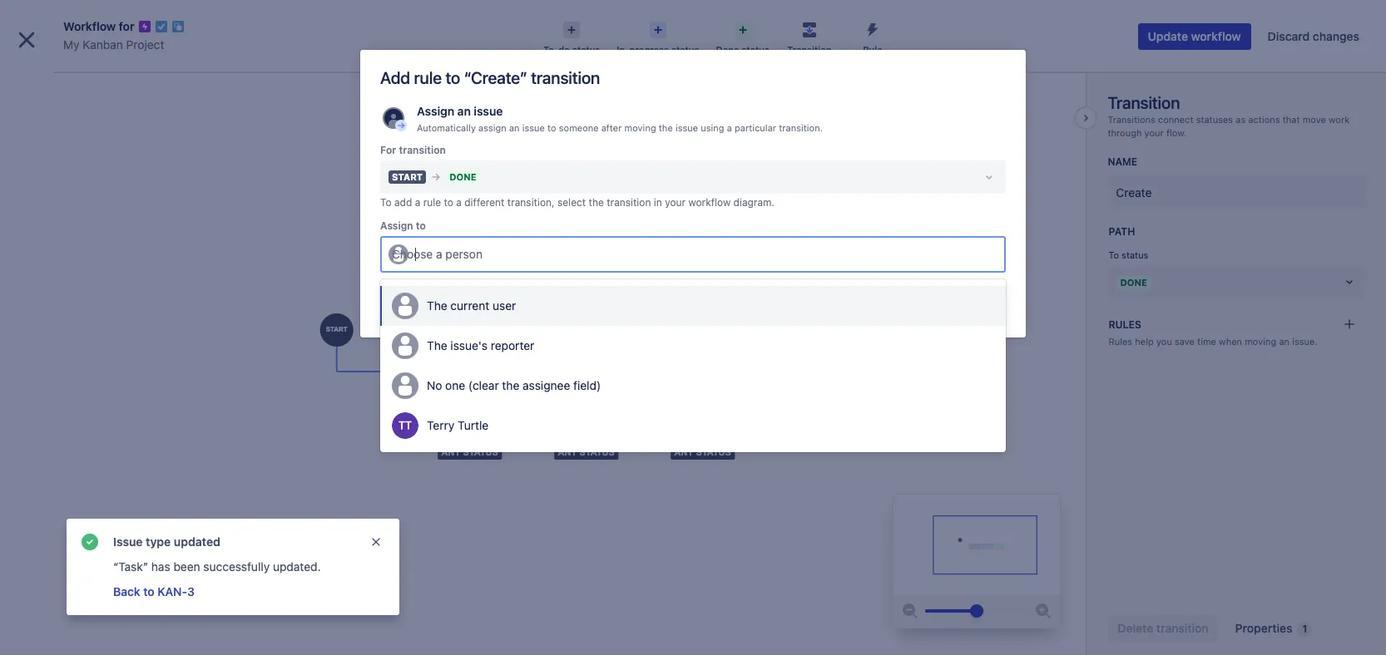 Task type: locate. For each thing, give the bounding box(es) containing it.
in-
[[617, 44, 630, 55]]

1 horizontal spatial workflow
[[1192, 29, 1242, 43]]

1 horizontal spatial your
[[1145, 127, 1164, 138]]

learn
[[73, 619, 100, 632]]

1 vertical spatial an
[[509, 122, 520, 133]]

1 vertical spatial transition
[[399, 144, 446, 156]]

the right (clear
[[502, 379, 520, 393]]

0 vertical spatial create
[[616, 16, 653, 30]]

no
[[427, 379, 442, 393]]

transition inside transition transitions connect statuses as actions that move work through your flow.
[[1108, 93, 1181, 112]]

jira software image
[[43, 13, 155, 33], [43, 13, 155, 33]]

0 vertical spatial your
[[1145, 127, 1164, 138]]

statuses
[[1197, 114, 1234, 125]]

2 rules from the top
[[1109, 336, 1133, 347]]

0 vertical spatial moving
[[625, 122, 657, 133]]

an
[[458, 104, 471, 118], [509, 122, 520, 133], [1280, 336, 1290, 347]]

workflow inside button
[[1192, 29, 1242, 43]]

a left team-
[[64, 597, 69, 609]]

to status element
[[1109, 266, 1367, 299]]

0 vertical spatial rule
[[414, 68, 442, 87]]

issue
[[113, 535, 143, 549]]

workflow inside add rule to "create" transition dialog
[[689, 196, 731, 209]]

in-progress status button
[[609, 17, 708, 57]]

1 horizontal spatial an
[[509, 122, 520, 133]]

add rule to "create" transition
[[380, 68, 600, 87]]

done down the to status
[[1121, 277, 1148, 288]]

1 vertical spatial the
[[427, 339, 448, 353]]

you're in the workflow viewfinder, use the arrow keys to move it element
[[894, 495, 1061, 595]]

0 horizontal spatial in
[[53, 597, 61, 609]]

moving
[[625, 122, 657, 133], [1245, 336, 1277, 347]]

to down path
[[1109, 250, 1120, 261]]

in down for transition element
[[654, 196, 662, 209]]

2 the from the top
[[427, 339, 448, 353]]

in
[[654, 196, 662, 209], [53, 597, 61, 609]]

done
[[716, 44, 740, 55], [1121, 277, 1148, 288]]

through
[[1108, 127, 1143, 138]]

assign down add
[[380, 220, 413, 232]]

field)
[[574, 379, 601, 393]]

an left issue.
[[1280, 336, 1290, 347]]

a left different
[[456, 196, 462, 209]]

to inside assign an issue automatically assign an issue to someone after moving the issue using a particular transition.
[[548, 122, 557, 133]]

project
[[147, 597, 180, 609]]

assign up automatically
[[417, 104, 455, 118]]

0 horizontal spatial done
[[716, 44, 740, 55]]

1 vertical spatial create
[[1117, 186, 1152, 200]]

to add a rule to a different transition, select the transition in your workflow diagram.
[[380, 196, 775, 209]]

to right back at the left bottom
[[143, 585, 155, 599]]

1
[[1303, 624, 1308, 636]]

a right using
[[727, 122, 732, 133]]

the right the current user icon
[[427, 299, 448, 313]]

your down for transition element
[[665, 196, 686, 209]]

to left add
[[380, 196, 392, 209]]

workflow
[[63, 19, 116, 33]]

my kanban project down the my kanban project "link"
[[50, 72, 154, 87]]

done status
[[716, 44, 770, 55]]

1 vertical spatial my
[[50, 72, 67, 87]]

user
[[493, 299, 516, 313]]

2 vertical spatial the
[[502, 379, 520, 393]]

diagram.
[[734, 196, 775, 209]]

the
[[659, 122, 673, 133], [589, 196, 604, 209], [502, 379, 520, 393]]

1 vertical spatial assign
[[380, 220, 413, 232]]

0 horizontal spatial an
[[458, 104, 471, 118]]

rules left the help
[[1109, 336, 1133, 347]]

workflow
[[1192, 29, 1242, 43], [689, 196, 731, 209]]

0 vertical spatial done
[[716, 44, 740, 55]]

the right select
[[589, 196, 604, 209]]

my kanban project link
[[63, 35, 164, 55]]

0 vertical spatial to
[[380, 196, 392, 209]]

assign for an
[[417, 104, 455, 118]]

to left different
[[444, 196, 454, 209]]

create up in-
[[616, 16, 653, 30]]

0 horizontal spatial transition
[[788, 44, 832, 55]]

status right do
[[573, 44, 600, 55]]

1 vertical spatial kanban
[[70, 72, 112, 87]]

0 horizontal spatial assign
[[380, 220, 413, 232]]

back
[[113, 585, 140, 599]]

1 horizontal spatial the
[[589, 196, 604, 209]]

0 vertical spatial kanban
[[83, 37, 123, 52]]

project down the my kanban project "link"
[[115, 72, 154, 87]]

1 vertical spatial your
[[665, 196, 686, 209]]

issue left using
[[676, 122, 698, 133]]

2 vertical spatial an
[[1280, 336, 1290, 347]]

to
[[380, 196, 392, 209], [1109, 250, 1120, 261]]

0 vertical spatial assign
[[417, 104, 455, 118]]

0 vertical spatial the
[[659, 122, 673, 133]]

1 vertical spatial in
[[53, 597, 61, 609]]

assign inside assign an issue automatically assign an issue to someone after moving the issue using a particular transition.
[[417, 104, 455, 118]]

1 vertical spatial rule
[[423, 196, 441, 209]]

moving right after
[[625, 122, 657, 133]]

issue right assign
[[523, 122, 545, 133]]

create banner
[[0, 0, 1387, 47]]

the for the issue's reporter
[[427, 339, 448, 353]]

issue.
[[1293, 336, 1318, 347]]

rules help you save time when moving an issue.
[[1109, 336, 1318, 347]]

the left using
[[659, 122, 673, 133]]

1 horizontal spatial create
[[1117, 186, 1152, 200]]

that
[[1283, 114, 1301, 125]]

status right progress
[[672, 44, 700, 55]]

Zoom level range field
[[926, 595, 1029, 629]]

to left someone
[[548, 122, 557, 133]]

0 horizontal spatial moving
[[625, 122, 657, 133]]

1 horizontal spatial transition
[[1108, 93, 1181, 112]]

assign for to
[[380, 220, 413, 232]]

transition transitions connect statuses as actions that move work through your flow.
[[1108, 93, 1350, 138]]

0 vertical spatial project
[[126, 37, 164, 52]]

1 horizontal spatial assign
[[417, 104, 455, 118]]

0 vertical spatial transition
[[531, 68, 600, 87]]

0 horizontal spatial create
[[616, 16, 653, 30]]

workflow right update
[[1192, 29, 1242, 43]]

2 vertical spatial transition
[[607, 196, 651, 209]]

transition right select
[[607, 196, 651, 209]]

kanban down workflow for
[[83, 37, 123, 52]]

kanban down the my kanban project "link"
[[70, 72, 112, 87]]

in right you're
[[53, 597, 61, 609]]

the current user
[[427, 299, 516, 313]]

open image
[[1341, 272, 1361, 292]]

0 horizontal spatial your
[[665, 196, 686, 209]]

discard changes
[[1268, 29, 1360, 43]]

rule
[[414, 68, 442, 87], [423, 196, 441, 209]]

to for to add a rule to a different transition, select the transition in your workflow diagram.
[[380, 196, 392, 209]]

moving right when
[[1245, 336, 1277, 347]]

1 horizontal spatial in
[[654, 196, 662, 209]]

transition down do
[[531, 68, 600, 87]]

for transition element
[[380, 160, 1006, 194]]

success image
[[80, 533, 100, 553]]

properties
[[1236, 622, 1293, 636]]

terry turtle image
[[392, 413, 419, 439]]

2 horizontal spatial the
[[659, 122, 673, 133]]

to left "create"
[[446, 68, 461, 87]]

the
[[427, 299, 448, 313], [427, 339, 448, 353]]

0 horizontal spatial to
[[380, 196, 392, 209]]

transition button
[[778, 17, 842, 57]]

you're in a team-managed project
[[20, 597, 180, 609]]

issue's
[[451, 339, 488, 353]]

transition left the rule
[[788, 44, 832, 55]]

0 vertical spatial transition
[[788, 44, 832, 55]]

Search field
[[1071, 10, 1237, 37]]

0 horizontal spatial issue
[[474, 104, 503, 118]]

a
[[727, 122, 732, 133], [415, 196, 421, 209], [456, 196, 462, 209], [64, 597, 69, 609]]

issue type updated
[[113, 535, 220, 549]]

to for to status
[[1109, 250, 1120, 261]]

update workflow
[[1148, 29, 1242, 43]]

the right the issue's reporter image
[[427, 339, 448, 353]]

an right assign
[[509, 122, 520, 133]]

0 vertical spatial in
[[654, 196, 662, 209]]

0 vertical spatial workflow
[[1192, 29, 1242, 43]]

done inside to status element
[[1121, 277, 1148, 288]]

you're
[[20, 597, 50, 609]]

1 horizontal spatial to
[[1109, 250, 1120, 261]]

to inside dialog
[[380, 196, 392, 209]]

group
[[7, 305, 193, 395], [7, 305, 193, 350], [7, 350, 193, 395]]

done status button
[[708, 17, 778, 57]]

create button
[[606, 10, 663, 37]]

the issue's reporter image
[[392, 333, 419, 359]]

1 horizontal spatial transition
[[531, 68, 600, 87]]

1 vertical spatial workflow
[[689, 196, 731, 209]]

assign
[[417, 104, 455, 118], [380, 220, 413, 232]]

done right "in-progress status"
[[716, 44, 740, 55]]

zoom out image
[[901, 602, 921, 622]]

project down for
[[126, 37, 164, 52]]

transition up transitions
[[1108, 93, 1181, 112]]

transition down automatically
[[399, 144, 446, 156]]

rules up the help
[[1109, 319, 1142, 331]]

connect
[[1159, 114, 1194, 125]]

updated
[[174, 535, 220, 549]]

1 horizontal spatial done
[[1121, 277, 1148, 288]]

an up automatically
[[458, 104, 471, 118]]

for transition
[[380, 144, 446, 156]]

0 vertical spatial my
[[63, 37, 80, 52]]

after
[[602, 122, 622, 133]]

done inside 'popup button'
[[716, 44, 740, 55]]

1 vertical spatial to
[[1109, 250, 1120, 261]]

2 horizontal spatial issue
[[676, 122, 698, 133]]

1 vertical spatial done
[[1121, 277, 1148, 288]]

for
[[380, 144, 397, 156]]

transition inside the transition popup button
[[788, 44, 832, 55]]

0 vertical spatial an
[[458, 104, 471, 118]]

transition.
[[779, 122, 823, 133]]

1 rules from the top
[[1109, 319, 1142, 331]]

1 vertical spatial rules
[[1109, 336, 1133, 347]]

the current user image
[[392, 293, 419, 319]]

to
[[446, 68, 461, 87], [548, 122, 557, 133], [444, 196, 454, 209], [416, 220, 426, 232], [143, 585, 155, 599]]

0 horizontal spatial workflow
[[689, 196, 731, 209]]

my kanban project down for
[[63, 37, 164, 52]]

for
[[119, 19, 135, 33]]

1 vertical spatial transition
[[1108, 93, 1181, 112]]

2 horizontal spatial an
[[1280, 336, 1290, 347]]

reporter
[[491, 339, 535, 353]]

add
[[395, 196, 412, 209]]

issue up assign
[[474, 104, 503, 118]]

your left flow. at top
[[1145, 127, 1164, 138]]

rules for rules help you save time when moving an issue.
[[1109, 336, 1133, 347]]

kanban
[[83, 37, 123, 52], [70, 72, 112, 87]]

workflow down for transition element
[[689, 196, 731, 209]]

someone
[[559, 122, 599, 133]]

0 horizontal spatial the
[[502, 379, 520, 393]]

terry
[[427, 419, 455, 433]]

my
[[63, 37, 80, 52], [50, 72, 67, 87]]

1 vertical spatial moving
[[1245, 336, 1277, 347]]

status down path
[[1122, 250, 1149, 261]]

back to kan-3 button
[[112, 583, 196, 603]]

status left the transition popup button in the top of the page
[[742, 44, 770, 55]]

done for done
[[1121, 277, 1148, 288]]

1 the from the top
[[427, 299, 448, 313]]

moving inside assign an issue automatically assign an issue to someone after moving the issue using a particular transition.
[[625, 122, 657, 133]]

transition for transition transitions connect statuses as actions that move work through your flow.
[[1108, 93, 1181, 112]]

create down name
[[1117, 186, 1152, 200]]

0 vertical spatial the
[[427, 299, 448, 313]]

0 vertical spatial rules
[[1109, 319, 1142, 331]]



Task type: describe. For each thing, give the bounding box(es) containing it.
terry turtle
[[427, 419, 489, 433]]

"task"
[[113, 560, 148, 574]]

update
[[1148, 29, 1189, 43]]

changes
[[1314, 29, 1360, 43]]

particular
[[735, 122, 777, 133]]

save
[[1175, 336, 1195, 347]]

to status
[[1109, 250, 1149, 261]]

add
[[380, 68, 410, 87]]

discard
[[1268, 29, 1311, 43]]

your inside transition transitions connect statuses as actions that move work through your flow.
[[1145, 127, 1164, 138]]

been
[[174, 560, 200, 574]]

rule button
[[842, 17, 905, 57]]

rules for rules
[[1109, 319, 1142, 331]]

transitions
[[1108, 114, 1156, 125]]

1 vertical spatial my kanban project
[[50, 72, 154, 87]]

time
[[1198, 336, 1217, 347]]

successfully
[[203, 560, 270, 574]]

using
[[701, 122, 725, 133]]

team-
[[72, 597, 100, 609]]

to-do status
[[544, 44, 600, 55]]

in inside add rule to "create" transition dialog
[[654, 196, 662, 209]]

actions
[[1249, 114, 1281, 125]]

more
[[102, 619, 127, 632]]

project inside the my kanban project "link"
[[126, 37, 164, 52]]

move
[[1303, 114, 1327, 125]]

status inside in-progress status popup button
[[672, 44, 700, 55]]

assign an issue automatically assign an issue to someone after moving the issue using a particular transition.
[[417, 104, 823, 133]]

assign to
[[380, 220, 426, 232]]

my inside "link"
[[63, 37, 80, 52]]

2 horizontal spatial transition
[[607, 196, 651, 209]]

you
[[1157, 336, 1173, 347]]

close workflow editor image
[[13, 27, 40, 53]]

update workflow button
[[1138, 23, 1252, 50]]

do
[[559, 44, 570, 55]]

to down for transition
[[416, 220, 426, 232]]

a right add
[[415, 196, 421, 209]]

the inside assign an issue automatically assign an issue to someone after moving the issue using a particular transition.
[[659, 122, 673, 133]]

updated.
[[273, 560, 321, 574]]

turtle
[[458, 419, 489, 433]]

discard changes button
[[1258, 23, 1370, 50]]

0 vertical spatial my kanban project
[[63, 37, 164, 52]]

done for done status
[[716, 44, 740, 55]]

no one (clear the assignee field) image
[[392, 373, 419, 399]]

the for the current user
[[427, 299, 448, 313]]

learn more
[[73, 619, 127, 632]]

status inside the done status 'popup button'
[[742, 44, 770, 55]]

"task" has been successfully updated.
[[113, 560, 321, 574]]

1 horizontal spatial moving
[[1245, 336, 1277, 347]]

1 horizontal spatial issue
[[523, 122, 545, 133]]

managed
[[100, 597, 144, 609]]

flow.
[[1167, 127, 1187, 138]]

path
[[1109, 226, 1136, 238]]

the issue's reporter
[[427, 339, 535, 353]]

in-progress status
[[617, 44, 700, 55]]

1 vertical spatial project
[[115, 72, 154, 87]]

has
[[151, 560, 170, 574]]

0 horizontal spatial transition
[[399, 144, 446, 156]]

"create"
[[464, 68, 527, 87]]

add rule to "create" transition dialog
[[360, 50, 1026, 338]]

automatically
[[417, 122, 476, 133]]

workflow for
[[63, 19, 135, 33]]

type
[[146, 535, 171, 549]]

to-
[[544, 44, 559, 55]]

3
[[187, 585, 195, 599]]

to-do status button
[[535, 17, 609, 57]]

no one (clear the assignee field)
[[427, 379, 601, 393]]

work
[[1329, 114, 1350, 125]]

zoom in image
[[1034, 602, 1054, 622]]

dismiss image
[[370, 536, 383, 549]]

progress
[[630, 44, 669, 55]]

a inside assign an issue automatically assign an issue to someone after moving the issue using a particular transition.
[[727, 122, 732, 133]]

back to kan-3
[[113, 585, 195, 599]]

to inside back to kan-3 button
[[143, 585, 155, 599]]

create inside 'button'
[[616, 16, 653, 30]]

add rule image
[[1344, 318, 1357, 331]]

rule
[[863, 44, 883, 55]]

your inside add rule to "create" transition dialog
[[665, 196, 686, 209]]

transition for transition
[[788, 44, 832, 55]]

primary element
[[10, 0, 1071, 47]]

back to kan-3 link
[[113, 585, 195, 599]]

status inside to-do status popup button
[[573, 44, 600, 55]]

transition,
[[508, 196, 555, 209]]

one
[[445, 379, 465, 393]]

current
[[451, 299, 490, 313]]

different
[[465, 196, 505, 209]]

assignee
[[523, 379, 571, 393]]

1 vertical spatial the
[[589, 196, 604, 209]]

assign
[[479, 122, 507, 133]]

kanban inside "link"
[[83, 37, 123, 52]]

(clear
[[469, 379, 499, 393]]

select
[[558, 196, 586, 209]]

as
[[1236, 114, 1246, 125]]

kan-
[[158, 585, 187, 599]]

learn more button
[[73, 619, 127, 633]]

when
[[1220, 336, 1243, 347]]



Task type: vqa. For each thing, say whether or not it's contained in the screenshot.
your inside TRANSITION TRANSITIONS CONNECT STATUSES AS ACTIONS THAT MOVE WORK THROUGH YOUR FLOW.
yes



